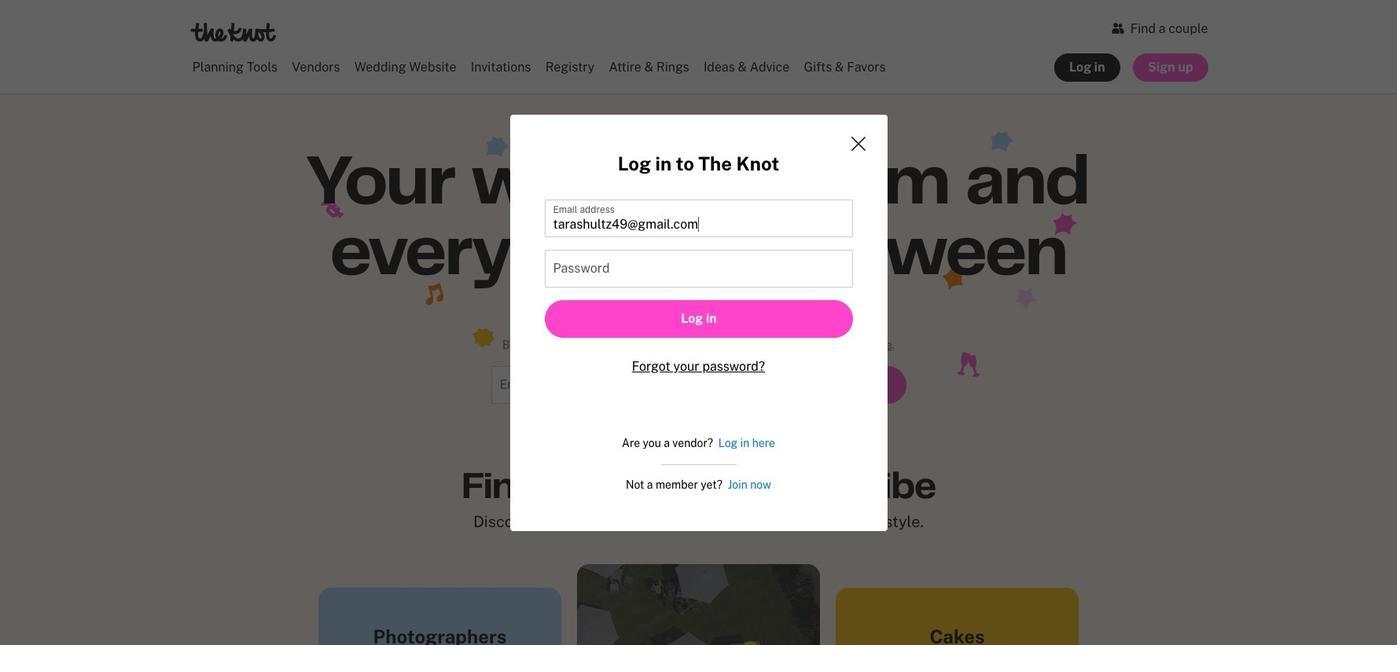 Task type: locate. For each thing, give the bounding box(es) containing it.
  email field
[[544, 199, 853, 237]]

dialog
[[510, 114, 887, 531]]

log in element
[[538, 199, 859, 350]]

  password field inside log in element
[[544, 250, 853, 287]]

  text field
[[650, 366, 802, 404]]

  text field
[[491, 366, 644, 404]]

  password field
[[544, 250, 853, 287]]

list
[[189, 45, 889, 94]]



Task type: describe. For each thing, give the bounding box(es) containing it.
the knot home image
[[189, 20, 277, 45]]

  email field inside log in element
[[544, 199, 853, 237]]



Task type: vqa. For each thing, say whether or not it's contained in the screenshot.
 password field inside the log in element
no



